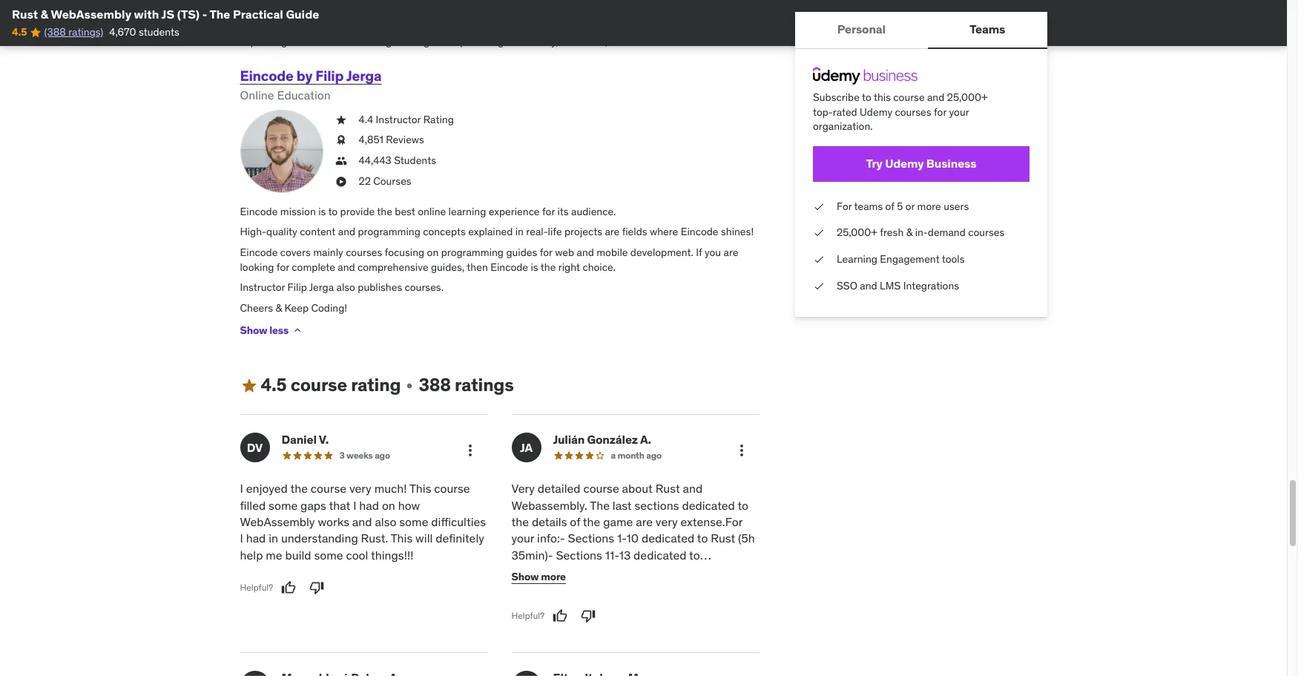 Task type: vqa. For each thing, say whether or not it's contained in the screenshot.
small icon for Advanced Accounting - Leasing liabilities
no



Task type: locate. For each thing, give the bounding box(es) containing it.
web inside throughout my career, i have acquired advanced technical knowledge and the ability to explain programming topics clearly and in detail to a broad audience. i invite you to take my course, where i have put a lot of effort into explaining web and software engineering concepts straightforwardly, hands-on, and understandable.
[[290, 35, 309, 48]]

instructor inside eincode mission is to provide the best online learning experience for its audience. high-quality content and programming concepts explained in real-life projects are fields where eincode shines! eincode covers mainly courses focusing on programming guides for web and mobile development. if you are looking for complete and comprehensive guides, then eincode is the right choice. instructor filip jerga also publishes courses. cheers & keep coding!
[[240, 281, 285, 294]]

programming up effort
[[679, 6, 742, 19]]

show less
[[240, 324, 289, 337]]

0 vertical spatial courses
[[895, 105, 932, 118]]

also up rust.
[[375, 514, 397, 529]]

1 vertical spatial you
[[705, 246, 722, 259]]

of right the lot
[[699, 20, 709, 34]]

eincode
[[240, 67, 294, 84], [240, 205, 278, 218], [681, 225, 719, 239], [240, 246, 278, 259], [491, 260, 529, 274]]

0 vertical spatial in
[[324, 20, 332, 34]]

0 vertical spatial udemy
[[860, 105, 893, 118]]

1 horizontal spatial webassembly
[[240, 514, 315, 529]]

0 vertical spatial jerga
[[346, 67, 382, 84]]

xsmall image left 22
[[335, 174, 347, 189]]

0 vertical spatial webassembly
[[51, 7, 131, 22]]

by
[[297, 67, 313, 84]]

0 vertical spatial where
[[598, 20, 627, 34]]

dedicated down sections in the bottom of the page
[[642, 531, 695, 546]]

courses inside subscribe to this course and 25,000+ top‑rated udemy courses for your organization.
[[895, 105, 932, 118]]

concepts down online in the top of the page
[[423, 225, 466, 239]]

a left the lot
[[677, 20, 683, 34]]

0 vertical spatial some
[[269, 498, 298, 513]]

to left this
[[862, 91, 872, 104]]

the left last
[[590, 498, 610, 513]]

jerga inside eincode by filip jerga online education
[[346, 67, 382, 84]]

eincode up "looking"
[[240, 246, 278, 259]]

2 vertical spatial are
[[636, 514, 653, 529]]

ratings
[[455, 374, 514, 397]]

daniel v.
[[282, 432, 329, 447]]

jerga
[[346, 67, 382, 84], [309, 281, 334, 294]]

jerga down software
[[346, 67, 382, 84]]

0 horizontal spatial is
[[319, 205, 326, 218]]

0 vertical spatial rust
[[12, 7, 38, 22]]

some down understanding
[[314, 548, 343, 562]]

0 horizontal spatial filip
[[288, 281, 307, 294]]

0 horizontal spatial on
[[382, 498, 396, 513]]

web up right
[[555, 246, 575, 259]]

& left "in-"
[[906, 226, 913, 239]]

0 vertical spatial 25,000+
[[947, 91, 988, 104]]

and inside very detailed course about rust and webassembly. the last sections dedicated to the details of the game are very extense.
[[683, 481, 703, 496]]

0 vertical spatial are
[[605, 225, 620, 239]]

0 vertical spatial 4.5
[[12, 26, 27, 39]]

a down "gonzález"
[[611, 450, 616, 461]]

had
[[360, 498, 379, 513], [246, 531, 266, 546]]

webassembly.
[[512, 498, 588, 513]]

are down shines!
[[724, 246, 739, 259]]

dedicated
[[682, 498, 735, 513], [642, 531, 695, 546]]

helpful? left mark review by julián gonzález a. as helpful icon
[[512, 610, 545, 621]]

0 horizontal spatial very
[[350, 481, 372, 496]]

1 vertical spatial the
[[590, 498, 610, 513]]

detailed
[[538, 481, 581, 496]]

0 vertical spatial filip
[[316, 67, 344, 84]]

1 horizontal spatial some
[[314, 548, 343, 562]]

- right (ts)
[[202, 7, 207, 22]]

i enjoyed the course very much! this course filled some gaps that i had on how webassembly works and also some difficulties i had in understanding rust. this will definitely help me build some cool things!!!
[[240, 481, 486, 562]]

explain
[[644, 6, 677, 19]]

1 vertical spatial helpful?
[[512, 610, 545, 621]]

sections
[[568, 531, 615, 546]]

in up me
[[269, 531, 278, 546]]

courses
[[895, 105, 932, 118], [968, 226, 1005, 239], [346, 246, 382, 259]]

1 vertical spatial rust
[[656, 481, 680, 496]]

udemy right try
[[885, 156, 924, 171]]

ago right weeks
[[375, 450, 390, 461]]

1 vertical spatial of
[[886, 200, 895, 213]]

some down enjoyed
[[269, 498, 298, 513]]

in
[[324, 20, 332, 34], [269, 531, 278, 546]]

where inside throughout my career, i have acquired advanced technical knowledge and the ability to explain programming topics clearly and in detail to a broad audience. i invite you to take my course, where i have put a lot of effort into explaining web and software engineering concepts straightforwardly, hands-on, and understandable.
[[598, 20, 627, 34]]

the inside very detailed course about rust and webassembly. the last sections dedicated to the details of the game are very extense.
[[590, 498, 610, 513]]

udemy down this
[[860, 105, 893, 118]]

organization.
[[813, 120, 873, 133]]

instructor up 'reviews'
[[376, 113, 421, 126]]

1 horizontal spatial filip
[[316, 67, 344, 84]]

also up coding!
[[337, 281, 355, 294]]

programming up focusing
[[358, 225, 421, 239]]

- down details
[[560, 531, 565, 546]]

had up the "help"
[[246, 531, 266, 546]]

for up business
[[934, 105, 947, 118]]

also inside i enjoyed the course very much! this course filled some gaps that i had on how webassembly works and also some difficulties i had in understanding rust. this will definitely help me build some cool things!!!
[[375, 514, 397, 529]]

development.
[[631, 246, 694, 259]]

2 vertical spatial programming
[[441, 246, 504, 259]]

1 horizontal spatial 4.5
[[261, 374, 287, 397]]

reviews
[[386, 133, 424, 147]]

lms
[[880, 279, 901, 292]]

for
[[934, 105, 947, 118], [543, 205, 555, 218], [540, 246, 553, 259], [277, 260, 289, 274]]

xsmall image left fresh
[[813, 226, 825, 240]]

learning
[[449, 205, 486, 218]]

courses right demand
[[968, 226, 1005, 239]]

1 vertical spatial had
[[246, 531, 266, 546]]

2 horizontal spatial rust
[[711, 531, 736, 546]]

4.5 left (388
[[12, 26, 27, 39]]

1 horizontal spatial -
[[560, 531, 565, 546]]

covers
[[280, 246, 311, 259]]

course inside very detailed course about rust and webassembly. the last sections dedicated to the details of the game are very extense.
[[584, 481, 620, 496]]

1 horizontal spatial web
[[555, 246, 575, 259]]

course inside subscribe to this course and 25,000+ top‑rated udemy courses for your organization.
[[894, 91, 925, 104]]

25,000+ up business
[[947, 91, 988, 104]]

i up the "help"
[[240, 531, 243, 546]]

1 vertical spatial courses
[[968, 226, 1005, 239]]

more down 35min)
[[541, 570, 566, 583]]

i right that
[[353, 498, 357, 513]]

of inside throughout my career, i have acquired advanced technical knowledge and the ability to explain programming topics clearly and in detail to a broad audience. i invite you to take my course, where i have put a lot of effort into explaining web and software engineering concepts straightforwardly, hands-on, and understandable.
[[699, 20, 709, 34]]

where down 'ability' at the top
[[598, 20, 627, 34]]

are inside very detailed course about rust and webassembly. the last sections dedicated to the details of the game are very extense.
[[636, 514, 653, 529]]

0 vertical spatial programming
[[679, 6, 742, 19]]

your up 35min)
[[512, 531, 535, 546]]

throughout
[[240, 6, 294, 19]]

0 vertical spatial my
[[297, 6, 310, 19]]

fresh
[[880, 226, 904, 239]]

0 vertical spatial on
[[427, 246, 439, 259]]

0 vertical spatial dedicated
[[682, 498, 735, 513]]

4.4
[[359, 113, 374, 126]]

0 horizontal spatial more
[[541, 570, 566, 583]]

gonzález
[[587, 432, 638, 447]]

courses up comprehensive
[[346, 246, 382, 259]]

on down much!
[[382, 498, 396, 513]]

2 ago from the left
[[647, 450, 662, 461]]

and inside subscribe to this course and 25,000+ top‑rated udemy courses for your organization.
[[927, 91, 945, 104]]

ago down a.
[[647, 450, 662, 461]]

ratings)
[[68, 26, 103, 39]]

cool
[[346, 548, 368, 562]]

had down much!
[[360, 498, 379, 513]]

a down the acquired
[[375, 20, 380, 34]]

subscribe to this course and 25,000+ top‑rated udemy courses for your organization.
[[813, 91, 988, 133]]

rust.
[[361, 531, 388, 546]]

0 horizontal spatial where
[[598, 20, 627, 34]]

technical
[[467, 6, 509, 19]]

more inside button
[[541, 570, 566, 583]]

0 horizontal spatial jerga
[[309, 281, 334, 294]]

where inside eincode mission is to provide the best online learning experience for its audience. high-quality content and programming concepts explained in real-life projects are fields where eincode shines! eincode covers mainly courses focusing on programming guides for web and mobile development. if you are looking for complete and comprehensive guides, then eincode is the right choice. instructor filip jerga also publishes courses. cheers & keep coding!
[[650, 225, 679, 239]]

1 horizontal spatial you
[[705, 246, 722, 259]]

3 weeks ago
[[340, 450, 390, 461]]

right
[[559, 260, 580, 274]]

is down 'guides'
[[531, 260, 539, 274]]

programming inside throughout my career, i have acquired advanced technical knowledge and the ability to explain programming topics clearly and in detail to a broad audience. i invite you to take my course, where i have put a lot of effort into explaining web and software engineering concepts straightforwardly, hands-on, and understandable.
[[679, 6, 742, 19]]

understanding
[[281, 531, 358, 546]]

44,443
[[359, 154, 392, 167]]

0 horizontal spatial helpful?
[[240, 582, 273, 593]]

you
[[492, 20, 509, 34], [705, 246, 722, 259]]

is up content on the top of page
[[319, 205, 326, 218]]

on,
[[594, 35, 608, 48]]

1 vertical spatial show
[[512, 570, 539, 583]]

xsmall image inside show less button
[[292, 325, 304, 337]]

engineering
[[374, 35, 430, 48]]

you right if
[[705, 246, 722, 259]]

your inside subscribe to this course and 25,000+ top‑rated udemy courses for your organization.
[[949, 105, 969, 118]]

xsmall image left 4.4 at the top
[[335, 113, 347, 127]]

works
[[318, 514, 350, 529]]

0 horizontal spatial courses
[[346, 246, 382, 259]]

0 vertical spatial the
[[210, 7, 230, 22]]

25,000+
[[947, 91, 988, 104], [837, 226, 878, 239]]

course up difficulties
[[434, 481, 470, 496]]

you down technical
[[492, 20, 509, 34]]

the up course,
[[584, 6, 599, 19]]

for inside for your info:
[[726, 514, 743, 529]]

25,000+ inside subscribe to this course and 25,000+ top‑rated udemy courses for your organization.
[[947, 91, 988, 104]]

cheers &
[[240, 301, 282, 315]]

0 horizontal spatial in
[[269, 531, 278, 546]]

1 horizontal spatial for
[[837, 200, 852, 213]]

4.5 right medium image
[[261, 374, 287, 397]]

-
[[202, 7, 207, 22], [560, 531, 565, 546]]

1 horizontal spatial where
[[650, 225, 679, 239]]

very
[[512, 481, 535, 496]]

of inside very detailed course about rust and webassembly. the last sections dedicated to the details of the game are very extense.
[[570, 514, 581, 529]]

things!!!
[[371, 548, 414, 562]]

detail
[[334, 20, 360, 34]]

xsmall image
[[335, 113, 347, 127], [335, 174, 347, 189], [813, 200, 825, 214], [813, 226, 825, 240], [813, 252, 825, 267], [813, 279, 825, 293]]

udemy business image
[[813, 67, 918, 85]]

webassembly
[[51, 7, 131, 22], [240, 514, 315, 529]]

your up business
[[949, 105, 969, 118]]

- sections 1-10 dedicated to rust (5h 35min)
[[512, 531, 756, 562]]

eincode up if
[[681, 225, 719, 239]]

1 vertical spatial &
[[906, 226, 913, 239]]

webassembly down filled
[[240, 514, 315, 529]]

the for -
[[210, 7, 230, 22]]

1 horizontal spatial more
[[917, 200, 941, 213]]

0 vertical spatial web
[[290, 35, 309, 48]]

eincode up online
[[240, 67, 294, 84]]

courses up try udemy business
[[895, 105, 932, 118]]

0 vertical spatial of
[[699, 20, 709, 34]]

very up that
[[350, 481, 372, 496]]

dedicated inside very detailed course about rust and webassembly. the last sections dedicated to the details of the game are very extense.
[[682, 498, 735, 513]]

1 ago from the left
[[375, 450, 390, 461]]

1 vertical spatial -
[[560, 531, 565, 546]]

course up last
[[584, 481, 620, 496]]

2 vertical spatial rust
[[711, 531, 736, 546]]

on inside i enjoyed the course very much! this course filled some gaps that i had on how webassembly works and also some difficulties i had in understanding rust. this will definitely help me build some cool things!!!
[[382, 498, 396, 513]]

very inside i enjoyed the course very much! this course filled some gaps that i had on how webassembly works and also some difficulties i had in understanding rust. this will definitely help me build some cool things!!!
[[350, 481, 372, 496]]

0 vertical spatial have
[[352, 6, 374, 19]]

subscribe
[[813, 91, 860, 104]]

1 horizontal spatial helpful?
[[512, 610, 545, 621]]

for down covers
[[277, 260, 289, 274]]

1 vertical spatial 4.5
[[261, 374, 287, 397]]

tab list
[[795, 12, 1048, 49]]

dedicated up extense.
[[682, 498, 735, 513]]

25,000+ fresh & in-demand courses
[[837, 226, 1005, 239]]

course,
[[562, 20, 596, 34]]

1 vertical spatial for
[[726, 514, 743, 529]]

more
[[917, 200, 941, 213], [541, 570, 566, 583]]

software
[[332, 35, 372, 48]]

my up clearly
[[297, 6, 310, 19]]

0 horizontal spatial instructor
[[240, 281, 285, 294]]

online
[[240, 88, 274, 103]]

0 vertical spatial also
[[337, 281, 355, 294]]

1 horizontal spatial in
[[324, 20, 332, 34]]

filled
[[240, 498, 266, 513]]

i up filled
[[240, 481, 243, 496]]

0 vertical spatial very
[[350, 481, 372, 496]]

very down sections in the bottom of the page
[[656, 514, 678, 529]]

teams
[[854, 200, 883, 213]]

1 vertical spatial your
[[512, 531, 535, 546]]

xsmall image left 'teams'
[[813, 200, 825, 214]]

instructor up the cheers &
[[240, 281, 285, 294]]

0 vertical spatial your
[[949, 105, 969, 118]]

xsmall image
[[335, 133, 347, 148], [335, 154, 347, 168], [292, 325, 304, 337], [404, 380, 416, 392]]

webassembly up ratings)
[[51, 7, 131, 22]]

0 horizontal spatial show
[[240, 324, 267, 337]]

the for webassembly.
[[590, 498, 610, 513]]

for up the (5h
[[726, 514, 743, 529]]

or
[[906, 200, 915, 213]]

helpful?
[[240, 582, 273, 593], [512, 610, 545, 621]]

are up 10
[[636, 514, 653, 529]]

1 horizontal spatial programming
[[441, 246, 504, 259]]

22
[[359, 174, 371, 188]]

0 vertical spatial you
[[492, 20, 509, 34]]

& up (388
[[41, 7, 48, 22]]

eincode up high-
[[240, 205, 278, 218]]

to inside subscribe to this course and 25,000+ top‑rated udemy courses for your organization.
[[862, 91, 872, 104]]

experience
[[489, 205, 540, 218]]

0 horizontal spatial the
[[210, 7, 230, 22]]

1 horizontal spatial your
[[949, 105, 969, 118]]

to inside eincode mission is to provide the best online learning experience for its audience. high-quality content and programming concepts explained in real-life projects are fields where eincode shines! eincode covers mainly courses focusing on programming guides for web and mobile development. if you are looking for complete and comprehensive guides, then eincode is the right choice. instructor filip jerga also publishes courses. cheers & keep coding!
[[328, 205, 338, 218]]

straightforwardly,
[[478, 35, 559, 48]]

1 horizontal spatial had
[[360, 498, 379, 513]]

4.5 for 4.5 course rating
[[261, 374, 287, 397]]

web down clearly
[[290, 35, 309, 48]]

0 horizontal spatial -
[[202, 7, 207, 22]]

0 vertical spatial concepts
[[432, 35, 475, 48]]

webassembly inside i enjoyed the course very much! this course filled some gaps that i had on how webassembly works and also some difficulties i had in understanding rust. this will definitely help me build some cool things!!!
[[240, 514, 315, 529]]

have up detail
[[352, 6, 374, 19]]

filip up keep at the top
[[288, 281, 307, 294]]

instructor
[[376, 113, 421, 126], [240, 281, 285, 294]]

learning engagement tools
[[837, 252, 965, 266]]

helpful? left mark review by daniel v. as helpful image
[[240, 582, 273, 593]]

rust inside - sections 1-10 dedicated to rust (5h 35min)
[[711, 531, 736, 546]]

of left 5
[[886, 200, 895, 213]]

1 vertical spatial concepts
[[423, 225, 466, 239]]

to down extense.
[[698, 531, 708, 546]]

0 horizontal spatial you
[[492, 20, 509, 34]]

the left the best
[[377, 205, 393, 218]]

throughout my career, i have acquired advanced technical knowledge and the ability to explain programming topics clearly and in detail to a broad audience. i invite you to take my course, where i have put a lot of effort into explaining web and software engineering concepts straightforwardly, hands-on, and understandable.
[[240, 6, 757, 48]]

of up sections
[[570, 514, 581, 529]]

35min)
[[512, 548, 548, 562]]

1 horizontal spatial also
[[375, 514, 397, 529]]

effort
[[711, 20, 736, 34]]

xsmall image left sso
[[813, 279, 825, 293]]

jerga up coding!
[[309, 281, 334, 294]]

show for show more
[[512, 570, 539, 583]]

to right detail
[[363, 20, 372, 34]]

0 vertical spatial this
[[410, 481, 432, 496]]

i down 'ability' at the top
[[629, 20, 632, 34]]

some down the how
[[400, 514, 429, 529]]

xsmall image for sso
[[813, 279, 825, 293]]

are up the 'mobile' on the left
[[605, 225, 620, 239]]

0 horizontal spatial for
[[726, 514, 743, 529]]

tools
[[942, 252, 965, 266]]

less
[[270, 324, 289, 337]]

very detailed course about rust and webassembly. the last sections dedicated to the details of the game are very extense.
[[512, 481, 749, 529]]

1 vertical spatial also
[[375, 514, 397, 529]]

0 vertical spatial &
[[41, 7, 48, 22]]

web
[[290, 35, 309, 48], [555, 246, 575, 259]]

to inside - sections 1-10 dedicated to rust (5h 35min)
[[698, 531, 708, 546]]

show down the cheers &
[[240, 324, 267, 337]]

where
[[598, 20, 627, 34], [650, 225, 679, 239]]

the right (ts)
[[210, 7, 230, 22]]

0 vertical spatial -
[[202, 7, 207, 22]]

show down 35min)
[[512, 570, 539, 583]]

1 horizontal spatial show
[[512, 570, 539, 583]]

1 vertical spatial web
[[555, 246, 575, 259]]

1 vertical spatial very
[[656, 514, 678, 529]]

1 vertical spatial have
[[635, 20, 656, 34]]

on
[[427, 246, 439, 259], [382, 498, 396, 513]]

on inside eincode mission is to provide the best online learning experience for its audience. high-quality content and programming concepts explained in real-life projects are fields where eincode shines! eincode covers mainly courses focusing on programming guides for web and mobile development. if you are looking for complete and comprehensive guides, then eincode is the right choice. instructor filip jerga also publishes courses. cheers & keep coding!
[[427, 246, 439, 259]]

1 horizontal spatial are
[[636, 514, 653, 529]]

1 vertical spatial dedicated
[[642, 531, 695, 546]]

guides
[[507, 246, 538, 259]]

mark review by daniel v. as helpful image
[[281, 581, 296, 595]]

my
[[297, 6, 310, 19], [546, 20, 559, 34]]

v.
[[319, 432, 329, 447]]

rating
[[351, 374, 401, 397]]

in down career,
[[324, 20, 332, 34]]

you inside throughout my career, i have acquired advanced technical knowledge and the ability to explain programming topics clearly and in detail to a broad audience. i invite you to take my course, where i have put a lot of effort into explaining web and software engineering concepts straightforwardly, hands-on, and understandable.
[[492, 20, 509, 34]]

xsmall image left learning
[[813, 252, 825, 267]]

the up the gaps at the left bottom
[[291, 481, 308, 496]]

0 vertical spatial for
[[837, 200, 852, 213]]



Task type: describe. For each thing, give the bounding box(es) containing it.
web inside eincode mission is to provide the best online learning experience for its audience. high-quality content and programming concepts explained in real-life projects are fields where eincode shines! eincode covers mainly courses focusing on programming guides for web and mobile development. if you are looking for complete and comprehensive guides, then eincode is the right choice. instructor filip jerga also publishes courses. cheers & keep coding!
[[555, 246, 575, 259]]

eincode by filip jerga link
[[240, 67, 382, 84]]

users
[[944, 200, 969, 213]]

the left right
[[541, 260, 556, 274]]

much!
[[375, 481, 407, 496]]

for inside subscribe to this course and 25,000+ top‑rated udemy courses for your organization.
[[934, 105, 947, 118]]

1 vertical spatial my
[[546, 20, 559, 34]]

xsmall image for for
[[813, 200, 825, 214]]

1-
[[617, 531, 627, 546]]

acquired
[[377, 6, 417, 19]]

mark review by julián gonzález a. as helpful image
[[553, 609, 568, 624]]

(388 ratings)
[[44, 26, 103, 39]]

xsmall image for 22
[[335, 174, 347, 189]]

eincode by filip jerga online education
[[240, 67, 382, 103]]

clearly
[[271, 20, 301, 34]]

0 horizontal spatial rust
[[12, 7, 38, 22]]

teams button
[[928, 12, 1048, 48]]

focusing
[[385, 246, 425, 259]]

to right 'ability' at the top
[[632, 6, 641, 19]]

eincode inside eincode by filip jerga online education
[[240, 67, 294, 84]]

1 vertical spatial udemy
[[885, 156, 924, 171]]

high-
[[240, 225, 267, 239]]

0 vertical spatial instructor
[[376, 113, 421, 126]]

filip inside eincode mission is to provide the best online learning experience for its audience. high-quality content and programming concepts explained in real-life projects are fields where eincode shines! eincode covers mainly courses focusing on programming guides for web and mobile development. if you are looking for complete and comprehensive guides, then eincode is the right choice. instructor filip jerga also publishes courses. cheers & keep coding!
[[288, 281, 307, 294]]

coding!
[[311, 301, 347, 315]]

4.4 instructor rating
[[359, 113, 454, 126]]

explained
[[469, 225, 513, 239]]

the left details
[[512, 514, 529, 529]]

complete
[[292, 260, 335, 274]]

(ts)
[[177, 7, 200, 22]]

the inside throughout my career, i have acquired advanced technical knowledge and the ability to explain programming topics clearly and in detail to a broad audience. i invite you to take my course, where i have put a lot of effort into explaining web and software engineering concepts straightforwardly, hands-on, and understandable.
[[584, 6, 599, 19]]

1 vertical spatial 25,000+
[[837, 226, 878, 239]]

rating
[[424, 113, 454, 126]]

concepts inside throughout my career, i have acquired advanced technical knowledge and the ability to explain programming topics clearly and in detail to a broad audience. i invite you to take my course, where i have put a lot of effort into explaining web and software engineering concepts straightforwardly, hands-on, and understandable.
[[432, 35, 475, 48]]

concepts inside eincode mission is to provide the best online learning experience for its audience. high-quality content and programming concepts explained in real-life projects are fields where eincode shines! eincode covers mainly courses focusing on programming guides for web and mobile development. if you are looking for complete and comprehensive guides, then eincode is the right choice. instructor filip jerga also publishes courses. cheers & keep coding!
[[423, 225, 466, 239]]

ago for daniel v.
[[375, 450, 390, 461]]

ja
[[520, 440, 533, 455]]

4.5 course rating
[[261, 374, 401, 397]]

advanced
[[419, 6, 464, 19]]

show for show less
[[240, 324, 267, 337]]

personal button
[[795, 12, 928, 48]]

content
[[300, 225, 336, 239]]

udemy inside subscribe to this course and 25,000+ top‑rated udemy courses for your organization.
[[860, 105, 893, 118]]

practical
[[233, 7, 283, 22]]

and inside i enjoyed the course very much! this course filled some gaps that i had on how webassembly works and also some difficulties i had in understanding rust. this will definitely help me build some cool things!!!
[[352, 514, 372, 529]]

xsmall image left 4,851
[[335, 133, 347, 148]]

10
[[627, 531, 639, 546]]

ago for julián gonzález a.
[[647, 450, 662, 461]]

1 vertical spatial this
[[391, 531, 413, 546]]

sso
[[837, 279, 858, 292]]

try udemy business link
[[813, 146, 1030, 182]]

0 vertical spatial more
[[917, 200, 941, 213]]

business
[[927, 156, 977, 171]]

4.5 for 4.5
[[12, 26, 27, 39]]

1 horizontal spatial &
[[906, 226, 913, 239]]

to inside very detailed course about rust and webassembly. the last sections dedicated to the details of the game are very extense.
[[738, 498, 749, 513]]

for for for teams of 5 or more users
[[837, 200, 852, 213]]

the up sections
[[583, 514, 601, 529]]

gaps
[[301, 498, 327, 513]]

show more button
[[512, 562, 566, 592]]

1 horizontal spatial have
[[635, 20, 656, 34]]

personal
[[837, 22, 886, 37]]

about
[[622, 481, 653, 496]]

xsmall image for learning
[[813, 252, 825, 267]]

helpful? for mark review by julián gonzález a. as helpful icon
[[512, 610, 545, 621]]

dedicated inside - sections 1-10 dedicated to rust (5h 35min)
[[642, 531, 695, 546]]

me
[[266, 548, 283, 562]]

xsmall image left 44,443
[[335, 154, 347, 168]]

xsmall image for 25,000+
[[813, 226, 825, 240]]

take
[[523, 20, 543, 34]]

mark review by julián gonzález a. as unhelpful image
[[581, 609, 596, 624]]

info:
[[537, 531, 560, 546]]

0 horizontal spatial webassembly
[[51, 7, 131, 22]]

0 horizontal spatial some
[[269, 498, 298, 513]]

best
[[395, 205, 416, 218]]

if
[[696, 246, 703, 259]]

0 vertical spatial is
[[319, 205, 326, 218]]

2 horizontal spatial a
[[677, 20, 683, 34]]

mainly
[[313, 246, 344, 259]]

0 vertical spatial had
[[360, 498, 379, 513]]

game
[[604, 514, 633, 529]]

filip inside eincode by filip jerga online education
[[316, 67, 344, 84]]

julián gonzález a.
[[553, 432, 652, 447]]

in inside throughout my career, i have acquired advanced technical knowledge and the ability to explain programming topics clearly and in detail to a broad audience. i invite you to take my course, where i have put a lot of effort into explaining web and software engineering concepts straightforwardly, hands-on, and understandable.
[[324, 20, 332, 34]]

eincode down 'guides'
[[491, 260, 529, 274]]

0 horizontal spatial have
[[352, 6, 374, 19]]

julián
[[553, 432, 585, 447]]

2 vertical spatial some
[[314, 548, 343, 562]]

that
[[329, 498, 351, 513]]

teams
[[970, 22, 1006, 37]]

mission
[[280, 205, 316, 218]]

1 vertical spatial some
[[400, 514, 429, 529]]

enjoyed
[[246, 481, 288, 496]]

into
[[739, 20, 757, 34]]

the inside i enjoyed the course very much! this course filled some gaps that i had on how webassembly works and also some difficulties i had in understanding rust. this will definitely help me build some cool things!!!
[[291, 481, 308, 496]]

3
[[340, 450, 345, 461]]

a.
[[641, 432, 652, 447]]

for left its
[[543, 205, 555, 218]]

students
[[394, 154, 436, 167]]

very inside very detailed course about rust and webassembly. the last sections dedicated to the details of the game are very extense.
[[656, 514, 678, 529]]

looking
[[240, 260, 274, 274]]

additional actions for review by daniel v. image
[[461, 442, 479, 460]]

sso and lms integrations
[[837, 279, 959, 292]]

courses.
[[405, 281, 444, 294]]

xsmall image for 4.4
[[335, 113, 347, 127]]

i up detail
[[347, 6, 350, 19]]

course up v. on the left bottom of page
[[291, 374, 347, 397]]

for for for your info:
[[726, 514, 743, 529]]

0 horizontal spatial my
[[297, 6, 310, 19]]

life
[[548, 225, 562, 239]]

2 horizontal spatial are
[[724, 246, 739, 259]]

try udemy business
[[866, 156, 977, 171]]

projects
[[565, 225, 603, 239]]

courses inside eincode mission is to provide the best online learning experience for its audience. high-quality content and programming concepts explained in real-life projects are fields where eincode shines! eincode covers mainly courses focusing on programming guides for web and mobile development. if you are looking for complete and comprehensive guides, then eincode is the right choice. instructor filip jerga also publishes courses. cheers & keep coding!
[[346, 246, 382, 259]]

eincode by filip jerga image
[[240, 110, 323, 193]]

lot
[[685, 20, 697, 34]]

you inside eincode mission is to provide the best online learning experience for its audience. high-quality content and programming concepts explained in real-life projects are fields where eincode shines! eincode covers mainly courses focusing on programming guides for web and mobile development. if you are looking for complete and comprehensive guides, then eincode is the right choice. instructor filip jerga also publishes courses. cheers & keep coding!
[[705, 246, 722, 259]]

to up the straightforwardly,
[[511, 20, 521, 34]]

difficulties
[[431, 514, 486, 529]]

mobile
[[597, 246, 628, 259]]

0 horizontal spatial &
[[41, 7, 48, 22]]

show less button
[[240, 316, 304, 345]]

comprehensive
[[358, 260, 429, 274]]

388
[[419, 374, 451, 397]]

additional actions for review by julián gonzález a. image
[[733, 442, 751, 460]]

choice.
[[583, 260, 616, 274]]

i left invite
[[459, 20, 462, 34]]

4,851 reviews
[[359, 133, 424, 147]]

jerga inside eincode mission is to provide the best online learning experience for its audience. high-quality content and programming concepts explained in real-life projects are fields where eincode shines! eincode covers mainly courses focusing on programming guides for web and mobile development. if you are looking for complete and comprehensive guides, then eincode is the right choice. instructor filip jerga also publishes courses. cheers & keep coding!
[[309, 281, 334, 294]]

engagement
[[880, 252, 940, 266]]

last
[[613, 498, 632, 513]]

month
[[618, 450, 645, 461]]

your inside for your info:
[[512, 531, 535, 546]]

career,
[[313, 6, 344, 19]]

also inside eincode mission is to provide the best online learning experience for its audience. high-quality content and programming concepts explained in real-life projects are fields where eincode shines! eincode covers mainly courses focusing on programming guides for web and mobile development. if you are looking for complete and comprehensive guides, then eincode is the right choice. instructor filip jerga also publishes courses. cheers & keep coding!
[[337, 281, 355, 294]]

for down life
[[540, 246, 553, 259]]

1 horizontal spatial a
[[611, 450, 616, 461]]

helpful? for mark review by daniel v. as helpful image
[[240, 582, 273, 593]]

in inside i enjoyed the course very much! this course filled some gaps that i had on how webassembly works and also some difficulties i had in understanding rust. this will definitely help me build some cool things!!!
[[269, 531, 278, 546]]

rust inside very detailed course about rust and webassembly. the last sections dedicated to the details of the game are very extense.
[[656, 481, 680, 496]]

0 horizontal spatial a
[[375, 20, 380, 34]]

understandable.
[[630, 35, 706, 48]]

ability
[[602, 6, 630, 19]]

courses
[[374, 174, 412, 188]]

0 horizontal spatial are
[[605, 225, 620, 239]]

mark review by daniel v. as unhelpful image
[[310, 581, 324, 595]]

(5h
[[739, 531, 756, 546]]

guides,
[[431, 260, 465, 274]]

course up that
[[311, 481, 347, 496]]

js
[[161, 7, 174, 22]]

tab list containing personal
[[795, 12, 1048, 49]]

medium image
[[240, 377, 258, 395]]

1 vertical spatial is
[[531, 260, 539, 274]]

0 horizontal spatial programming
[[358, 225, 421, 239]]

(388
[[44, 26, 66, 39]]

- inside - sections 1-10 dedicated to rust (5h 35min)
[[560, 531, 565, 546]]

its
[[558, 205, 569, 218]]

how
[[398, 498, 420, 513]]

2 horizontal spatial of
[[886, 200, 895, 213]]

xsmall image left 388
[[404, 380, 416, 392]]

this
[[874, 91, 891, 104]]



